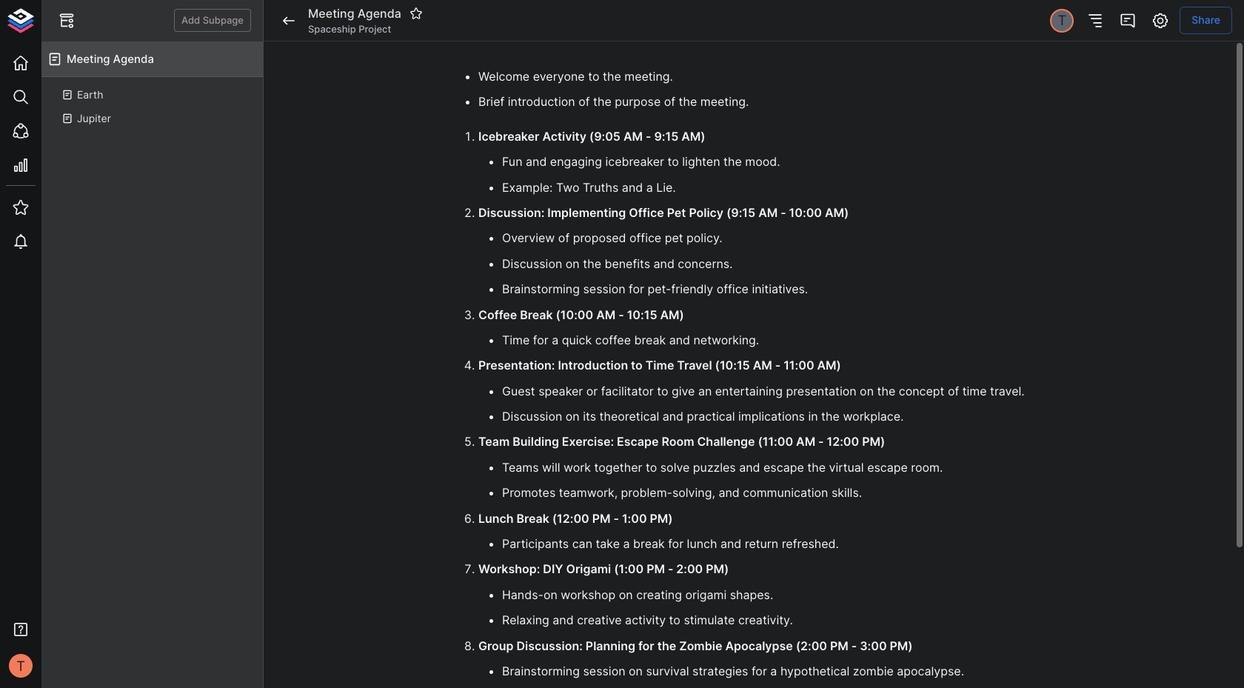 Task type: vqa. For each thing, say whether or not it's contained in the screenshot.
Only
no



Task type: describe. For each thing, give the bounding box(es) containing it.
settings image
[[1152, 11, 1170, 29]]

comments image
[[1119, 11, 1137, 29]]

favorite image
[[409, 7, 423, 20]]



Task type: locate. For each thing, give the bounding box(es) containing it.
go back image
[[280, 11, 298, 29]]

hide wiki image
[[58, 11, 76, 29]]

table of contents image
[[1087, 11, 1105, 29]]



